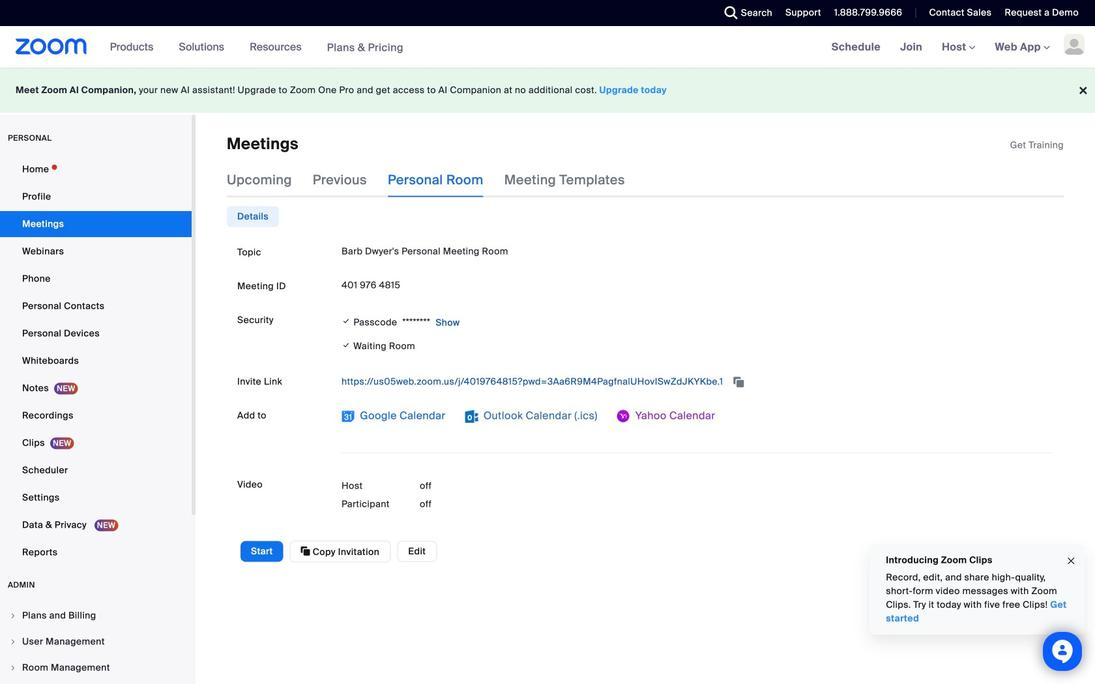 Task type: describe. For each thing, give the bounding box(es) containing it.
1 right image from the top
[[9, 638, 17, 646]]

1 checked image from the top
[[342, 315, 351, 328]]

zoom logo image
[[16, 38, 87, 55]]

add to google calendar image
[[342, 410, 355, 423]]

personal menu menu
[[0, 156, 192, 567]]

add to yahoo calendar image
[[617, 410, 630, 423]]

admin menu menu
[[0, 604, 192, 684]]

profile picture image
[[1064, 34, 1085, 55]]



Task type: locate. For each thing, give the bounding box(es) containing it.
tabs of meeting tab list
[[227, 163, 646, 197]]

copy url image
[[732, 378, 745, 387]]

1 vertical spatial right image
[[9, 664, 17, 672]]

right image
[[9, 638, 17, 646], [9, 664, 17, 672]]

1 vertical spatial checked image
[[342, 339, 351, 352]]

3 menu item from the top
[[0, 656, 192, 681]]

menu item
[[0, 604, 192, 628], [0, 630, 192, 654], [0, 656, 192, 681]]

close image
[[1066, 554, 1076, 569]]

checked image
[[342, 315, 351, 328], [342, 339, 351, 352]]

2 checked image from the top
[[342, 339, 351, 352]]

right image
[[9, 612, 17, 620]]

2 right image from the top
[[9, 664, 17, 672]]

tab list
[[227, 206, 279, 227]]

meetings navigation
[[822, 26, 1095, 69]]

footer
[[0, 68, 1095, 113]]

1 menu item from the top
[[0, 604, 192, 628]]

tab
[[227, 206, 279, 227]]

add to outlook calendar (.ics) image
[[465, 410, 478, 423]]

banner
[[0, 26, 1095, 69]]

copy image
[[301, 546, 310, 557]]

application
[[1010, 139, 1064, 152]]

0 vertical spatial checked image
[[342, 315, 351, 328]]

2 vertical spatial menu item
[[0, 656, 192, 681]]

0 vertical spatial right image
[[9, 638, 17, 646]]

0 vertical spatial menu item
[[0, 604, 192, 628]]

1 vertical spatial menu item
[[0, 630, 192, 654]]

product information navigation
[[100, 26, 413, 69]]

2 menu item from the top
[[0, 630, 192, 654]]



Task type: vqa. For each thing, say whether or not it's contained in the screenshot.
international
no



